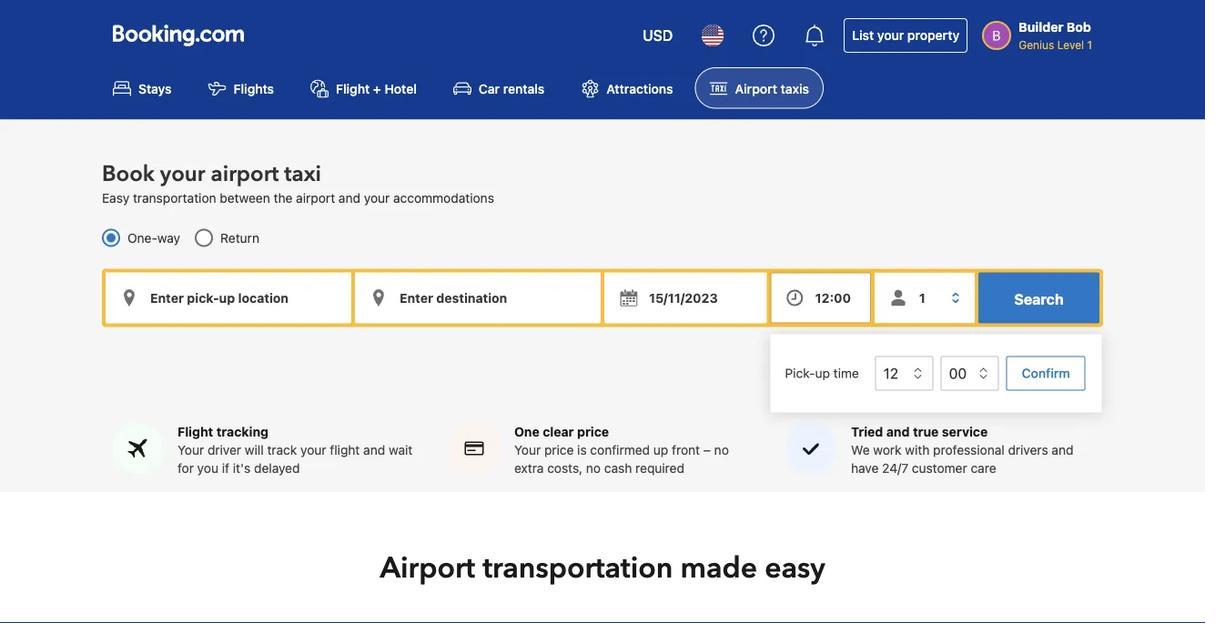 Task type: vqa. For each thing, say whether or not it's contained in the screenshot.
One-way
yes



Task type: describe. For each thing, give the bounding box(es) containing it.
for
[[178, 461, 194, 476]]

–
[[704, 443, 711, 458]]

easy
[[765, 549, 826, 589]]

care
[[971, 461, 997, 476]]

builder
[[1019, 20, 1064, 35]]

flight
[[330, 443, 360, 458]]

way
[[157, 230, 180, 245]]

cash
[[605, 461, 632, 476]]

pick-
[[786, 366, 816, 381]]

accommodations
[[393, 190, 494, 205]]

airport taxis
[[735, 81, 810, 96]]

return
[[220, 230, 260, 245]]

booking.com online hotel reservations image
[[113, 25, 244, 46]]

extra
[[515, 461, 544, 476]]

12:00 button
[[771, 273, 871, 324]]

if
[[222, 461, 230, 476]]

will
[[245, 443, 264, 458]]

genius
[[1019, 38, 1055, 51]]

professional
[[934, 443, 1005, 458]]

0 vertical spatial price
[[577, 425, 609, 440]]

property
[[908, 28, 960, 43]]

0 horizontal spatial airport
[[211, 159, 279, 189]]

car rentals link
[[439, 67, 559, 109]]

stays
[[138, 81, 172, 96]]

12:00
[[816, 290, 851, 305]]

your inside "flight tracking your driver will track your flight and wait for you if it's delayed"
[[178, 443, 204, 458]]

flight tracking your driver will track your flight and wait for you if it's delayed
[[178, 425, 413, 476]]

airport for airport taxis
[[735, 81, 778, 96]]

confirmed
[[591, 443, 650, 458]]

book
[[102, 159, 155, 189]]

and up work
[[887, 425, 910, 440]]

the
[[274, 190, 293, 205]]

airport transportation made easy
[[380, 549, 826, 589]]

1 horizontal spatial airport
[[296, 190, 335, 205]]

15/11/2023
[[649, 290, 718, 305]]

work
[[874, 443, 902, 458]]

one-way
[[127, 230, 180, 245]]

pick-up time
[[786, 366, 860, 381]]

up inside one clear price your price is confirmed up front – no extra costs, no cash required
[[654, 443, 669, 458]]

15/11/2023 button
[[605, 273, 767, 324]]

24/7
[[883, 461, 909, 476]]

it's
[[233, 461, 251, 476]]

flight for flight tracking your driver will track your flight and wait for you if it's delayed
[[178, 425, 213, 440]]

bob
[[1067, 20, 1092, 35]]

airport for airport transportation made easy
[[380, 549, 475, 589]]

search button
[[979, 273, 1100, 324]]

made
[[681, 549, 758, 589]]

track
[[267, 443, 297, 458]]

1 horizontal spatial no
[[715, 443, 729, 458]]

0 horizontal spatial no
[[586, 461, 601, 476]]

with
[[905, 443, 930, 458]]

taxi
[[284, 159, 321, 189]]



Task type: locate. For each thing, give the bounding box(es) containing it.
0 vertical spatial airport
[[211, 159, 279, 189]]

your right track at the left bottom
[[301, 443, 327, 458]]

tried and true service we work with professional drivers and have 24/7 customer care
[[851, 425, 1074, 476]]

flight up driver
[[178, 425, 213, 440]]

drivers
[[1009, 443, 1049, 458]]

price
[[577, 425, 609, 440], [545, 443, 574, 458]]

list
[[853, 28, 874, 43]]

1 horizontal spatial flight
[[336, 81, 370, 96]]

clear
[[543, 425, 574, 440]]

and right drivers
[[1052, 443, 1074, 458]]

flight inside flight + hotel link
[[336, 81, 370, 96]]

flights
[[234, 81, 274, 96]]

your right list
[[878, 28, 905, 43]]

car
[[479, 81, 500, 96]]

no down is
[[586, 461, 601, 476]]

0 horizontal spatial flight
[[178, 425, 213, 440]]

0 vertical spatial no
[[715, 443, 729, 458]]

have
[[851, 461, 879, 476]]

hotel
[[385, 81, 417, 96]]

usd
[[643, 27, 673, 44]]

and inside book your airport taxi easy transportation between the airport and your accommodations
[[339, 190, 361, 205]]

true
[[913, 425, 939, 440]]

one clear price your price is confirmed up front – no extra costs, no cash required
[[515, 425, 729, 476]]

airport
[[211, 159, 279, 189], [296, 190, 335, 205]]

0 vertical spatial airport
[[735, 81, 778, 96]]

1 vertical spatial airport
[[380, 549, 475, 589]]

your
[[178, 443, 204, 458], [515, 443, 541, 458]]

0 horizontal spatial transportation
[[133, 190, 216, 205]]

tried
[[851, 425, 884, 440]]

required
[[636, 461, 685, 476]]

one-
[[127, 230, 157, 245]]

front
[[672, 443, 700, 458]]

confirm
[[1022, 366, 1071, 381]]

flight left the +
[[336, 81, 370, 96]]

car rentals
[[479, 81, 545, 96]]

you
[[197, 461, 219, 476]]

airport inside 'link'
[[735, 81, 778, 96]]

price up is
[[577, 425, 609, 440]]

service
[[942, 425, 988, 440]]

transportation inside book your airport taxi easy transportation between the airport and your accommodations
[[133, 190, 216, 205]]

your inside list your property link
[[878, 28, 905, 43]]

wait
[[389, 443, 413, 458]]

airport up between
[[211, 159, 279, 189]]

no right –
[[715, 443, 729, 458]]

Enter pick-up location text field
[[106, 273, 352, 324]]

1 horizontal spatial transportation
[[483, 549, 673, 589]]

and
[[339, 190, 361, 205], [887, 425, 910, 440], [364, 443, 385, 458], [1052, 443, 1074, 458]]

your inside "flight tracking your driver will track your flight and wait for you if it's delayed"
[[301, 443, 327, 458]]

+
[[373, 81, 381, 96]]

customer
[[912, 461, 968, 476]]

level
[[1058, 38, 1085, 51]]

1 horizontal spatial airport
[[735, 81, 778, 96]]

airport
[[735, 81, 778, 96], [380, 549, 475, 589]]

1 vertical spatial up
[[654, 443, 669, 458]]

airport down taxi
[[296, 190, 335, 205]]

up
[[816, 366, 831, 381], [654, 443, 669, 458]]

1 horizontal spatial your
[[515, 443, 541, 458]]

1 vertical spatial price
[[545, 443, 574, 458]]

attractions
[[607, 81, 674, 96]]

your
[[878, 28, 905, 43], [160, 159, 205, 189], [364, 190, 390, 205], [301, 443, 327, 458]]

1 vertical spatial flight
[[178, 425, 213, 440]]

airport taxis link
[[695, 67, 824, 109]]

flight for flight + hotel
[[336, 81, 370, 96]]

and right the
[[339, 190, 361, 205]]

1 your from the left
[[178, 443, 204, 458]]

book your airport taxi easy transportation between the airport and your accommodations
[[102, 159, 494, 205]]

up up required
[[654, 443, 669, 458]]

0 vertical spatial flight
[[336, 81, 370, 96]]

up left 'time' on the bottom right of page
[[816, 366, 831, 381]]

we
[[851, 443, 870, 458]]

transportation
[[133, 190, 216, 205], [483, 549, 673, 589]]

attractions link
[[567, 67, 688, 109]]

delayed
[[254, 461, 300, 476]]

0 horizontal spatial up
[[654, 443, 669, 458]]

1 horizontal spatial price
[[577, 425, 609, 440]]

list your property
[[853, 28, 960, 43]]

flight + hotel
[[336, 81, 417, 96]]

usd button
[[632, 14, 684, 57]]

2 your from the left
[[515, 443, 541, 458]]

flight + hotel link
[[296, 67, 432, 109]]

flights link
[[194, 67, 289, 109]]

time
[[834, 366, 860, 381]]

builder bob genius level 1
[[1019, 20, 1093, 51]]

0 horizontal spatial airport
[[380, 549, 475, 589]]

list your property link
[[844, 18, 968, 53]]

0 vertical spatial up
[[816, 366, 831, 381]]

0 vertical spatial transportation
[[133, 190, 216, 205]]

1 horizontal spatial up
[[816, 366, 831, 381]]

one
[[515, 425, 540, 440]]

Enter destination text field
[[355, 273, 601, 324]]

easy
[[102, 190, 129, 205]]

costs,
[[548, 461, 583, 476]]

between
[[220, 190, 270, 205]]

no
[[715, 443, 729, 458], [586, 461, 601, 476]]

0 horizontal spatial your
[[178, 443, 204, 458]]

1 vertical spatial transportation
[[483, 549, 673, 589]]

1 vertical spatial airport
[[296, 190, 335, 205]]

is
[[578, 443, 587, 458]]

your right book
[[160, 159, 205, 189]]

your up for
[[178, 443, 204, 458]]

price down clear
[[545, 443, 574, 458]]

confirm button
[[1007, 356, 1086, 391]]

0 horizontal spatial price
[[545, 443, 574, 458]]

your left accommodations
[[364, 190, 390, 205]]

your down the "one"
[[515, 443, 541, 458]]

tracking
[[216, 425, 269, 440]]

flight inside "flight tracking your driver will track your flight and wait for you if it's delayed"
[[178, 425, 213, 440]]

stays link
[[98, 67, 186, 109]]

taxis
[[781, 81, 810, 96]]

search
[[1015, 290, 1064, 308]]

flight
[[336, 81, 370, 96], [178, 425, 213, 440]]

and inside "flight tracking your driver will track your flight and wait for you if it's delayed"
[[364, 443, 385, 458]]

rentals
[[503, 81, 545, 96]]

your inside one clear price your price is confirmed up front – no extra costs, no cash required
[[515, 443, 541, 458]]

1 vertical spatial no
[[586, 461, 601, 476]]

driver
[[208, 443, 241, 458]]

and left wait
[[364, 443, 385, 458]]

1
[[1088, 38, 1093, 51]]



